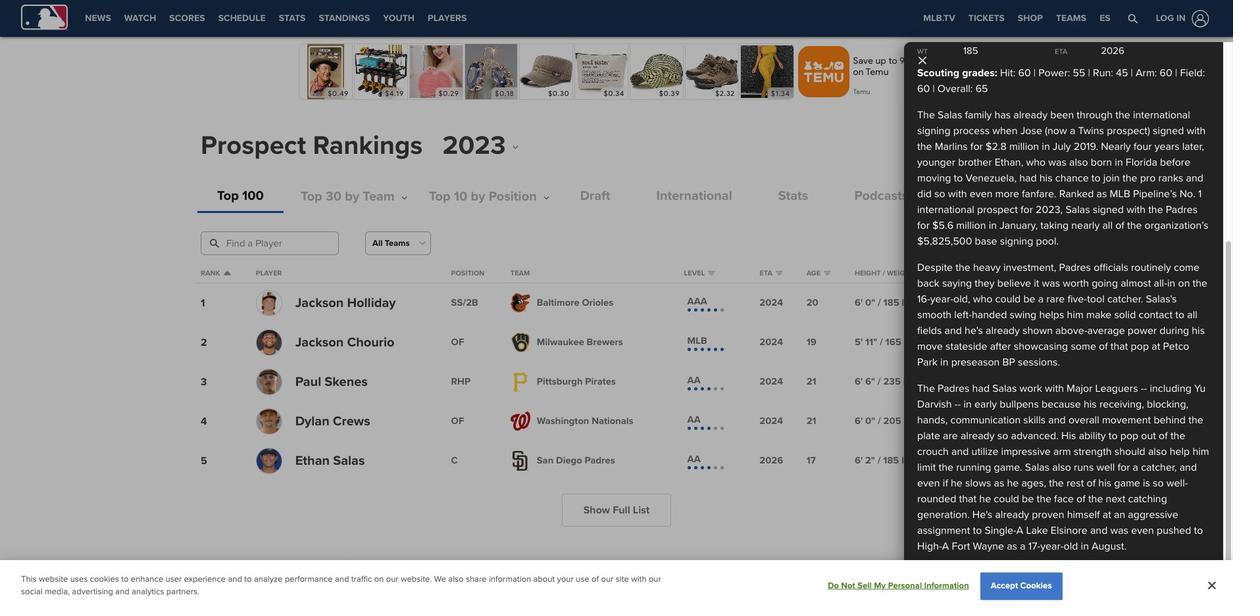 Task type: locate. For each thing, give the bounding box(es) containing it.
rank
[[201, 269, 220, 278]]

60
[[1018, 66, 1031, 80], [1160, 66, 1173, 80], [917, 82, 930, 95]]

0 horizontal spatial our
[[386, 575, 399, 585]]

at inside despite the heavy investment, padres officials routinely come back saying they believe it was worth going almost all-in on the 16-year-old, who could be a rare five-tool catcher. salas's smooth left-handed swing helps him make solid contact to all fields and he's already shown above-average power during his move stateside after showcasing some of that pop at petco park in preseason bp sessions.
[[1152, 340, 1161, 353]]

0 horizontal spatial that
[[959, 493, 977, 506]]

be inside despite the heavy investment, padres officials routinely come back saying they believe it was worth going almost all-in on the 16-year-old, who could be a rare five-tool catcher. salas's smooth left-handed swing helps him make solid contact to all fields and he's already shown above-average power during his move stateside after showcasing some of that pop at petco park in preseason bp sessions.
[[1024, 293, 1036, 306]]

aggressive
[[1128, 509, 1179, 522]]

a
[[1017, 525, 1024, 538], [942, 540, 949, 554]]

1 filter image from the left
[[708, 270, 716, 277]]

/ right the 2"
[[878, 455, 881, 467]]

top left 10
[[429, 189, 451, 205]]

pop up should
[[1121, 430, 1139, 443]]

0 horizontal spatial signing
[[917, 124, 951, 138]]

0 horizontal spatial 4
[[201, 415, 207, 428]]

2 horizontal spatial as
[[1097, 188, 1107, 201]]

of down average
[[1099, 340, 1108, 353]]

marlins
[[935, 140, 968, 153]]

0 vertical spatial mlb
[[1110, 188, 1131, 201]]

2024 for chourio
[[760, 337, 783, 348]]

was right it
[[1042, 277, 1060, 290]]

ethan
[[295, 453, 330, 469]]

4 2024 from the top
[[760, 416, 783, 427]]

1 vertical spatial aa
[[688, 414, 701, 426]]

1 vertical spatial 21
[[807, 416, 817, 427]]

aa for paul skenes
[[688, 374, 701, 386]]

going
[[1092, 277, 1118, 290]]

1 horizontal spatial mlb
[[1110, 188, 1131, 201]]

be
[[1024, 293, 1036, 306], [1022, 493, 1034, 506]]

had up fanfare.
[[1020, 172, 1037, 185]]

that down slows
[[959, 493, 977, 506]]

6' 6" / 235 lbs
[[855, 376, 916, 388]]

international button
[[656, 188, 732, 204]]

1 6' from the top
[[855, 297, 863, 309]]

at inside the padres had salas work with major leaguers -- including yu darvish -- in early bullpens because his receiving, blocking, hands, communication skills and overall movement behind the plate are already so advanced. his ability to pop out of the crouch and utilize impressive arm strength should also help him limit the running game. salas also runs well for a catcher, and even if he slows as he ages, the rest of his game is so well- rounded that he could be the face of the next catching generation. he's already proven himself at an aggressive assignment to single-a lake elsinore and was even pushed to high-a fort wayne as a 17-year-old in august.
[[1103, 509, 1112, 522]]

2023,
[[1036, 203, 1063, 217]]

the up marlins
[[917, 109, 935, 122]]

is
[[1143, 477, 1150, 490]]

milwaukee brewers
[[537, 337, 623, 348]]

last prospect 4 dylan crews
[[923, 583, 986, 606]]

6' for dylan crews
[[855, 416, 863, 427]]

smooth
[[917, 309, 952, 322]]

who down they
[[973, 293, 993, 306]]

top 10 by position
[[429, 189, 537, 205]]

as down the game.
[[994, 477, 1005, 490]]

accept cookies
[[991, 581, 1052, 591]]

catching
[[1128, 493, 1168, 506]]

overall
[[1069, 414, 1100, 427]]

the inside the padres had salas work with major leaguers -- including yu darvish -- in early bullpens because his receiving, blocking, hands, communication skills and overall movement behind the plate are already so advanced. his ability to pop out of the crouch and utilize impressive arm strength should also help him limit the running game. salas also runs well for a catcher, and even if he slows as he ages, the rest of his game is so well- rounded that he could be the face of the next catching generation. he's already proven himself at an aggressive assignment to single-a lake elsinore and was even pushed to high-a fort wayne as a 17-year-old in august.
[[917, 382, 935, 396]]

1 by from the left
[[345, 189, 359, 205]]

even down aggressive
[[1132, 525, 1154, 538]]

the inside the salas family has already been through the international signing process when jose (now a twins prospect) signed with the marlins for $2.8 million in july 2019. nearly four years later, younger brother ethan, who was also born in florida before moving to venezuela, had his chance to join the pro ranks and did so with even more fanfare. ranked as mlb pipeline's no. 1 international prospect for 2023, salas signed with the padres for $5.6 million in january, taking nearly all of the organization's $5,825,500 base signing pool.
[[917, 109, 935, 122]]

prospect inside last prospect 4 dylan crews
[[940, 583, 973, 594]]

1 inside the salas family has already been through the international signing process when jose (now a twins prospect) signed with the marlins for $2.8 million in july 2019. nearly four years later, younger brother ethan, who was also born in florida before moving to venezuela, had his chance to join the pro ranks and did so with even more fanfare. ranked as mlb pipeline's no. 1 international prospect for 2023, salas signed with the padres for $5.6 million in january, taking nearly all of the organization's $5,825,500 base signing pool.
[[1198, 188, 1202, 201]]

already up after
[[986, 324, 1020, 338]]

185 up grades: at the top right of page
[[964, 44, 978, 56]]

back
[[917, 277, 940, 290]]

60 right arm:
[[1160, 66, 1173, 80]]

r up are
[[951, 416, 957, 427]]

years
[[1155, 140, 1180, 153]]

do not sell my personal information
[[828, 581, 969, 591]]

0 vertical spatial l
[[951, 297, 956, 309]]

mlb inside the salas family has already been through the international signing process when jose (now a twins prospect) signed with the marlins for $2.8 million in july 2019. nearly four years later, younger brother ethan, who was also born in florida before moving to venezuela, had his chance to join the pro ranks and did so with even more fanfare. ranked as mlb pipeline's no. 1 international prospect for 2023, salas signed with the padres for $5.6 million in january, taking nearly all of the organization's $5,825,500 base signing pool.
[[1110, 188, 1131, 201]]

padres up darvish
[[938, 382, 970, 396]]

1 vertical spatial year-
[[1041, 540, 1064, 554]]

top left 100
[[217, 188, 239, 204]]

on
[[1178, 277, 1190, 290], [374, 575, 384, 585]]

1 vertical spatial had
[[973, 382, 990, 396]]

1 vertical spatial 185
[[884, 297, 900, 309]]

saying
[[942, 277, 972, 290]]

hit:
[[1000, 66, 1016, 80]]

for up brother
[[971, 140, 983, 153]]

1 the from the top
[[917, 109, 935, 122]]

1 2024 from the top
[[760, 297, 783, 309]]

top 100
[[217, 188, 264, 204]]

0 horizontal spatial a
[[942, 540, 949, 554]]

3 our from the left
[[649, 575, 661, 585]]

6"
[[865, 376, 875, 388]]

/ for paul skenes
[[878, 376, 881, 388]]

0 vertical spatial that
[[1111, 340, 1128, 353]]

6' 0" / 205 lbs
[[855, 416, 917, 427]]

165
[[886, 337, 901, 348]]

has
[[995, 109, 1011, 122]]

he down the game.
[[1007, 477, 1019, 490]]

assignment
[[917, 525, 970, 538]]

1 right no.
[[1198, 188, 1202, 201]]

younger
[[917, 156, 956, 169]]

team right 30
[[363, 189, 395, 205]]

1 vertical spatial million
[[956, 219, 986, 232]]

2 horizontal spatial our
[[649, 575, 661, 585]]

padres up organization's
[[1166, 203, 1198, 217]]

2 of from the top
[[451, 416, 464, 427]]

was
[[1049, 156, 1067, 169], [1042, 277, 1060, 290], [1111, 525, 1129, 538]]

team up baltimore orioles logo
[[511, 269, 530, 278]]

2 vertical spatial 185
[[883, 455, 899, 467]]

1 vertical spatial international
[[917, 203, 975, 217]]

1 horizontal spatial top
[[301, 189, 322, 205]]

a right the (now
[[1070, 124, 1076, 138]]

1 secondary navigation element from the left
[[78, 0, 473, 37]]

he up he's
[[980, 493, 991, 506]]

2 jackson from the top
[[295, 335, 344, 350]]

lbs right 205
[[904, 416, 917, 427]]

international up years
[[1133, 109, 1191, 122]]

1 horizontal spatial 4
[[923, 595, 928, 606]]

100
[[242, 188, 264, 204]]

so down communication
[[998, 430, 1009, 443]]

1 vertical spatial crews
[[958, 594, 986, 606]]

0 vertical spatial year-
[[930, 293, 954, 306]]

and right experience
[[228, 575, 242, 585]]

early
[[975, 398, 997, 411]]

0 vertical spatial aa
[[688, 374, 701, 386]]

0 vertical spatial of
[[451, 337, 464, 348]]

2 secondary navigation element from the left
[[473, 0, 584, 37]]

1 horizontal spatial signed
[[1153, 124, 1184, 138]]

padres inside the padres had salas work with major leaguers -- including yu darvish -- in early bullpens because his receiving, blocking, hands, communication skills and overall movement behind the plate are already so advanced. his ability to pop out of the crouch and utilize impressive arm strength should also help him limit the running game. salas also runs well for a catcher, and even if he slows as he ages, the rest of his game is so well- rounded that he could be the face of the next catching generation. he's already proven himself at an aggressive assignment to single-a lake elsinore and was even pushed to high-a fort wayne as a 17-year-old in august.
[[938, 382, 970, 396]]

2 aa from the top
[[688, 414, 701, 426]]

21 for crews
[[807, 416, 817, 427]]

as inside the salas family has already been through the international signing process when jose (now a twins prospect) signed with the marlins for $2.8 million in july 2019. nearly four years later, younger brother ethan, who was also born in florida before moving to venezuela, had his chance to join the pro ranks and did so with even more fanfare. ranked as mlb pipeline's no. 1 international prospect for 2023, salas signed with the padres for $5.6 million in january, taking nearly all of the organization's $5,825,500 base signing pool.
[[1097, 188, 1107, 201]]

fields
[[917, 324, 942, 338]]

2024 for crews
[[760, 416, 783, 427]]

rare
[[1047, 293, 1065, 306]]

search image
[[209, 239, 220, 248]]

so right is
[[1153, 477, 1164, 490]]

sell
[[858, 581, 872, 591]]

year- up smooth
[[930, 293, 954, 306]]

jackson up paul at bottom left
[[295, 335, 344, 350]]

prospect)
[[1107, 124, 1150, 138]]

lbs for ethan salas
[[902, 455, 915, 467]]

year- inside despite the heavy investment, padres officials routinely come back saying they believe it was worth going almost all-in on the 16-year-old, who could be a rare five-tool catcher. salas's smooth left-handed swing helps him make solid contact to all fields and he's already shown above-average power during his move stateside after showcasing some of that pop at petco park in preseason bp sessions.
[[930, 293, 954, 306]]

0 horizontal spatial all
[[1103, 219, 1113, 232]]

1 jackson from the top
[[295, 295, 344, 311]]

at left an on the right of the page
[[1103, 509, 1112, 522]]

mlb down aaa
[[688, 335, 707, 347]]

2 by from the left
[[471, 189, 485, 205]]

slows
[[966, 477, 991, 490]]

2 horizontal spatial even
[[1132, 525, 1154, 538]]

taking
[[1041, 219, 1069, 232]]

2024 for skenes
[[760, 376, 783, 388]]

2 the from the top
[[917, 382, 935, 396]]

in right "park" at the bottom
[[941, 356, 949, 369]]

pop inside despite the heavy investment, padres officials routinely come back saying they believe it was worth going almost all-in on the 16-year-old, who could be a rare five-tool catcher. salas's smooth left-handed swing helps him make solid contact to all fields and he's already shown above-average power during his move stateside after showcasing some of that pop at petco park in preseason bp sessions.
[[1131, 340, 1149, 353]]

crews inside last prospect 4 dylan crews
[[958, 594, 986, 606]]

to right ability
[[1109, 430, 1118, 443]]

3 2024 from the top
[[760, 376, 783, 388]]

0" down height
[[865, 297, 875, 309]]

no.
[[1180, 188, 1196, 201]]

the up darvish
[[917, 382, 935, 396]]

of right "rest"
[[1087, 477, 1096, 490]]

pro
[[1140, 172, 1156, 185]]

filter image inside eta button
[[776, 270, 783, 277]]

heavy
[[973, 261, 1001, 274]]

0 vertical spatial him
[[1067, 309, 1084, 322]]

with down pipeline's at the top
[[1127, 203, 1146, 217]]

r
[[990, 297, 996, 309], [951, 337, 957, 348], [990, 337, 996, 348], [951, 376, 957, 388], [990, 376, 996, 388], [951, 416, 957, 427], [990, 416, 996, 427], [990, 455, 996, 467]]

pop down power
[[1131, 340, 1149, 353]]

1 horizontal spatial our
[[601, 575, 614, 585]]

1 horizontal spatial who
[[1026, 156, 1046, 169]]

position up the ss/2b
[[451, 269, 485, 278]]

our left site at bottom
[[601, 575, 614, 585]]

0 vertical spatial signed
[[1153, 124, 1184, 138]]

6' left the 2"
[[855, 455, 863, 467]]

3 filter image from the left
[[824, 270, 831, 277]]

1 vertical spatial could
[[994, 493, 1020, 506]]

filter image for level
[[708, 270, 716, 277]]

signing down january,
[[1000, 235, 1034, 248]]

salas up ages,
[[1025, 461, 1050, 475]]

0 horizontal spatial even
[[917, 477, 940, 490]]

ability
[[1079, 430, 1106, 443]]

top for top 100
[[217, 188, 239, 204]]

of up c
[[451, 416, 464, 427]]

0 horizontal spatial as
[[994, 477, 1005, 490]]

0 vertical spatial dylan
[[295, 414, 330, 429]]

1 vertical spatial that
[[959, 493, 977, 506]]

dylan
[[295, 414, 330, 429], [930, 594, 955, 606]]

could down 'believe'
[[996, 293, 1021, 306]]

who inside despite the heavy investment, padres officials routinely come back saying they believe it was worth going almost all-in on the 16-year-old, who could be a rare five-tool catcher. salas's smooth left-handed swing helps him make solid contact to all fields and he's already shown above-average power during his move stateside after showcasing some of that pop at petco park in preseason bp sessions.
[[973, 293, 993, 306]]

filter image inside level button
[[708, 270, 716, 277]]

milwaukee brewers logo image
[[511, 333, 530, 352]]

top for top 10 by position
[[429, 189, 451, 205]]

the salas family has already been through the international signing process when jose (now a twins prospect) signed with the marlins for $2.8 million in july 2019. nearly four years later, younger brother ethan, who was also born in florida before moving to venezuela, had his chance to join the pro ranks and did so with even more fanfare. ranked as mlb pipeline's no. 1 international prospect for 2023, salas signed with the padres for $5.6 million in january, taking nearly all of the organization's $5,825,500 base signing pool.
[[917, 109, 1209, 248]]

1 horizontal spatial he
[[980, 493, 991, 506]]

205
[[884, 416, 901, 427]]

0 vertical spatial million
[[1010, 140, 1039, 153]]

all inside the salas family has already been through the international signing process when jose (now a twins prospect) signed with the marlins for $2.8 million in july 2019. nearly four years later, younger brother ethan, who was also born in florida before moving to venezuela, had his chance to join the pro ranks and did so with even more fanfare. ranked as mlb pipeline's no. 1 international prospect for 2023, salas signed with the padres for $5.6 million in january, taking nearly all of the organization's $5,825,500 base signing pool.
[[1103, 219, 1113, 232]]

1 vertical spatial of
[[451, 416, 464, 427]]

signed up years
[[1153, 124, 1184, 138]]

185 for ethan salas
[[883, 455, 899, 467]]

2026 up 45
[[1101, 44, 1125, 56]]

r down preseason
[[951, 376, 957, 388]]

4
[[201, 415, 207, 428], [923, 595, 928, 606]]

as down single-
[[1007, 540, 1018, 554]]

0 horizontal spatial he
[[951, 477, 963, 490]]

1 vertical spatial him
[[1193, 446, 1210, 459]]

and up no.
[[1186, 172, 1204, 185]]

0 vertical spatial who
[[1026, 156, 1046, 169]]

with inside the padres had salas work with major leaguers -- including yu darvish -- in early bullpens because his receiving, blocking, hands, communication skills and overall movement behind the plate are already so advanced. his ability to pop out of the crouch and utilize impressive arm strength should also help him limit the running game. salas also runs well for a catcher, and even if he slows as he ages, the rest of his game is so well- rounded that he could be the face of the next catching generation. he's already proven himself at an aggressive assignment to single-a lake elsinore and was even pushed to high-a fort wayne as a 17-year-old in august.
[[1045, 382, 1064, 396]]

weight
[[887, 269, 915, 278]]

showcasing
[[1014, 340, 1068, 353]]

1 horizontal spatial 2026
[[1101, 44, 1125, 56]]

0 horizontal spatial 60
[[917, 82, 930, 95]]

top for top 30 by team
[[301, 189, 322, 205]]

1 vertical spatial team
[[511, 269, 530, 278]]

petco
[[1163, 340, 1190, 353]]

filter image
[[708, 270, 716, 277], [776, 270, 783, 277], [824, 270, 831, 277]]

for
[[971, 140, 983, 153], [1021, 203, 1033, 217], [917, 219, 930, 232], [1118, 461, 1130, 475]]

1 horizontal spatial crews
[[958, 594, 986, 606]]

baltimore orioles logo image
[[511, 294, 530, 312]]

1 vertical spatial signing
[[1000, 235, 1034, 248]]

major league baseball image
[[21, 4, 68, 31]]

0 horizontal spatial so
[[935, 188, 946, 201]]

on down come
[[1178, 277, 1190, 290]]

2 horizontal spatial filter image
[[824, 270, 831, 277]]

0 vertical spatial even
[[970, 188, 993, 201]]

with down moving
[[948, 188, 967, 201]]

1 vertical spatial l
[[951, 455, 956, 467]]

1 vertical spatial be
[[1022, 493, 1034, 506]]

6' for ethan salas
[[855, 455, 863, 467]]

1 horizontal spatial dylan
[[930, 594, 955, 606]]

0 horizontal spatial team
[[363, 189, 395, 205]]

0 vertical spatial had
[[1020, 172, 1037, 185]]

1 vertical spatial all
[[1187, 309, 1198, 322]]

to up during
[[1176, 309, 1185, 322]]

10
[[454, 189, 468, 205]]

0 horizontal spatial dylan
[[295, 414, 330, 429]]

1 horizontal spatial international
[[1133, 109, 1191, 122]]

had inside the padres had salas work with major leaguers -- including yu darvish -- in early bullpens because his receiving, blocking, hands, communication skills and overall movement behind the plate are already so advanced. his ability to pop out of the crouch and utilize impressive arm strength should also help him limit the running game. salas also runs well for a catcher, and even if he slows as he ages, the rest of his game is so well- rounded that he could be the face of the next catching generation. he's already proven himself at an aggressive assignment to single-a lake elsinore and was even pushed to high-a fort wayne as a 17-year-old in august.
[[973, 382, 990, 396]]

2 6' from the top
[[855, 376, 863, 388]]

jackson up "jackson chourio"
[[295, 295, 344, 311]]

l for ethan salas
[[951, 455, 956, 467]]

secondary navigation element
[[78, 0, 473, 37], [473, 0, 584, 37]]

1 aa from the top
[[688, 374, 701, 386]]

3 6' from the top
[[855, 416, 863, 427]]

uses
[[70, 575, 88, 585]]

2 vertical spatial even
[[1132, 525, 1154, 538]]

his down well at the right of page
[[1099, 477, 1112, 490]]

communication
[[951, 414, 1021, 427]]

his right during
[[1192, 324, 1205, 338]]

0 horizontal spatial 1
[[201, 297, 205, 310]]

elsinore
[[1051, 525, 1088, 538]]

filter image inside age button
[[824, 270, 831, 277]]

average
[[1088, 324, 1125, 338]]

already up utilize
[[961, 430, 995, 443]]

1 l from the top
[[951, 297, 956, 309]]

2 vertical spatial aa
[[688, 453, 701, 465]]

already up single-
[[995, 509, 1029, 522]]

already inside the salas family has already been through the international signing process when jose (now a twins prospect) signed with the marlins for $2.8 million in july 2019. nearly four years later, younger brother ethan, who was also born in florida before moving to venezuela, had his chance to join the pro ranks and did so with even more fanfare. ranked as mlb pipeline's no. 1 international prospect for 2023, salas signed with the padres for $5.6 million in january, taking nearly all of the organization's $5,825,500 base signing pool.
[[1014, 109, 1048, 122]]

himself
[[1067, 509, 1100, 522]]

washington nationals logo image
[[511, 412, 530, 431]]

(now
[[1045, 124, 1067, 138]]

million down "jose"
[[1010, 140, 1039, 153]]

0 horizontal spatial had
[[973, 382, 990, 396]]

arm:
[[1136, 66, 1157, 80]]

0 horizontal spatial year-
[[930, 293, 954, 306]]

0 horizontal spatial who
[[973, 293, 993, 306]]

pop
[[1131, 340, 1149, 353], [1121, 430, 1139, 443]]

0 vertical spatial team
[[363, 189, 395, 205]]

to down brother
[[954, 172, 963, 185]]

information
[[925, 581, 969, 591]]

0 vertical spatial at
[[1152, 340, 1161, 353]]

could down the game.
[[994, 493, 1020, 506]]

0 horizontal spatial him
[[1067, 309, 1084, 322]]

4 6' from the top
[[855, 455, 863, 467]]

/ for ethan salas
[[878, 455, 881, 467]]

of inside the this website uses cookies to enhance user experience and to analyze performance and traffic on our website. we also share information about your use of our site with our social media, advertising and analytics partners.
[[592, 575, 599, 585]]

1 horizontal spatial as
[[1007, 540, 1018, 554]]

lbs for jackson holliday
[[902, 297, 915, 309]]

1 vertical spatial at
[[1103, 509, 1112, 522]]

that down average
[[1111, 340, 1128, 353]]

1 down rank
[[201, 297, 205, 310]]

padres
[[1166, 203, 1198, 217], [1059, 261, 1091, 274], [938, 382, 970, 396], [585, 455, 615, 467]]

of up rhp
[[451, 337, 464, 348]]

1 21 from the top
[[807, 376, 817, 388]]

of inside the salas family has already been through the international signing process when jose (now a twins prospect) signed with the marlins for $2.8 million in july 2019. nearly four years later, younger brother ethan, who was also born in florida before moving to venezuela, had his chance to join the pro ranks and did so with even more fanfare. ranked as mlb pipeline's no. 1 international prospect for 2023, salas signed with the padres for $5.6 million in january, taking nearly all of the organization's $5,825,500 base signing pool.
[[1116, 219, 1125, 232]]

in down prospect
[[989, 219, 997, 232]]

analyze
[[254, 575, 283, 585]]

1 vertical spatial who
[[973, 293, 993, 306]]

0 horizontal spatial on
[[374, 575, 384, 585]]

0 vertical spatial 0"
[[865, 297, 875, 309]]

0 vertical spatial on
[[1178, 277, 1190, 290]]

eta
[[1055, 47, 1068, 56]]

3 aa from the top
[[688, 453, 701, 465]]

2 filter image from the left
[[776, 270, 783, 277]]

dylan inside last prospect 4 dylan crews
[[930, 594, 955, 606]]

on right traffic
[[374, 575, 384, 585]]

show
[[584, 504, 610, 517]]

his up fanfare.
[[1040, 172, 1053, 185]]

aa for ethan salas
[[688, 453, 701, 465]]

4 down 3
[[201, 415, 207, 428]]

with right site at bottom
[[631, 575, 647, 585]]

bats
[[951, 269, 968, 278]]

power:
[[1039, 66, 1070, 80]]

be up 'swing'
[[1024, 293, 1036, 306]]

all
[[1103, 219, 1113, 232], [1187, 309, 1198, 322]]

aa for dylan crews
[[688, 414, 701, 426]]

he
[[951, 477, 963, 490], [1007, 477, 1019, 490], [980, 493, 991, 506]]

blocking,
[[1147, 398, 1189, 411]]

1 vertical spatial so
[[998, 430, 1009, 443]]

brewers
[[587, 337, 623, 348]]

was inside the padres had salas work with major leaguers -- including yu darvish -- in early bullpens because his receiving, blocking, hands, communication skills and overall movement behind the plate are already so advanced. his ability to pop out of the crouch and utilize impressive arm strength should also help him limit the running game. salas also runs well for a catcher, and even if he slows as he ages, the rest of his game is so well- rounded that he could be the face of the next catching generation. he's already proven himself at an aggressive assignment to single-a lake elsinore and was even pushed to high-a fort wayne as a 17-year-old in august.
[[1111, 525, 1129, 538]]

0 vertical spatial be
[[1024, 293, 1036, 306]]

of for jackson chourio
[[451, 337, 464, 348]]

1 horizontal spatial 1
[[1198, 188, 1202, 201]]

2 21 from the top
[[807, 416, 817, 427]]

lbs right 235
[[904, 376, 916, 388]]

a left fort
[[942, 540, 949, 554]]

/ for jackson holliday
[[878, 297, 881, 309]]

1 horizontal spatial even
[[970, 188, 993, 201]]

caret down image
[[417, 242, 428, 245]]

/ right height
[[883, 269, 885, 278]]

2 l from the top
[[951, 455, 956, 467]]

catcher,
[[1141, 461, 1177, 475]]

0 horizontal spatial mlb
[[688, 335, 707, 347]]

0 vertical spatial as
[[1097, 188, 1107, 201]]

1 of from the top
[[451, 337, 464, 348]]

on inside the this website uses cookies to enhance user experience and to analyze performance and traffic on our website. we also share information about your use of our site with our social media, advertising and analytics partners.
[[374, 575, 384, 585]]

pittsburgh pirates logo image
[[511, 372, 530, 392]]

2
[[201, 336, 207, 349]]

ranks
[[1159, 172, 1184, 185]]

face
[[1054, 493, 1074, 506]]

1 vertical spatial pop
[[1121, 430, 1139, 443]]

filter image right age
[[824, 270, 831, 277]]

for left $5.6
[[917, 219, 930, 232]]

his
[[1040, 172, 1053, 185], [1192, 324, 1205, 338], [1084, 398, 1097, 411], [1099, 477, 1112, 490]]

1 vertical spatial 2026
[[760, 455, 783, 467]]

even down venezuela,
[[970, 188, 993, 201]]

1 vertical spatial jackson
[[295, 335, 344, 350]]

6' down height
[[855, 297, 863, 309]]

was inside despite the heavy investment, padres officials routinely come back saying they believe it was worth going almost all-in on the 16-year-old, who could be a rare five-tool catcher. salas's smooth left-handed swing helps him make solid contact to all fields and he's already shown above-average power during his move stateside after showcasing some of that pop at petco park in preseason bp sessions.
[[1042, 277, 1060, 290]]

a
[[1070, 124, 1076, 138], [1038, 293, 1044, 306], [1133, 461, 1139, 475], [1020, 540, 1026, 554]]

our right site at bottom
[[649, 575, 661, 585]]

1 0" from the top
[[865, 297, 875, 309]]

year- down "lake"
[[1041, 540, 1064, 554]]

0 vertical spatial all
[[1103, 219, 1113, 232]]

/ for dylan crews
[[878, 416, 881, 427]]

0" for dylan crews
[[865, 416, 875, 427]]

0 horizontal spatial by
[[345, 189, 359, 205]]

0 vertical spatial pop
[[1131, 340, 1149, 353]]

1 vertical spatial on
[[374, 575, 384, 585]]

1 horizontal spatial year-
[[1041, 540, 1064, 554]]

he right 'if'
[[951, 477, 963, 490]]

mlb down join
[[1110, 188, 1131, 201]]

player
[[256, 269, 282, 278]]

2 0" from the top
[[865, 416, 875, 427]]

2 2024 from the top
[[760, 337, 783, 348]]

by
[[345, 189, 359, 205], [471, 189, 485, 205]]

also inside the salas family has already been through the international signing process when jose (now a twins prospect) signed with the marlins for $2.8 million in july 2019. nearly four years later, younger brother ethan, who was also born in florida before moving to venezuela, had his chance to join the pro ranks and did so with even more fanfare. ranked as mlb pipeline's no. 1 international prospect for 2023, salas signed with the padres for $5.6 million in january, taking nearly all of the organization's $5,825,500 base signing pool.
[[1070, 156, 1088, 169]]

routinely
[[1131, 261, 1171, 274]]

1 horizontal spatial by
[[471, 189, 485, 205]]

scouting grades:
[[917, 66, 1000, 80]]

1 vertical spatial signed
[[1093, 203, 1124, 217]]

by right 10
[[471, 189, 485, 205]]

1 horizontal spatial so
[[998, 430, 1009, 443]]

0 horizontal spatial crews
[[333, 414, 370, 429]]



Task type: describe. For each thing, give the bounding box(es) containing it.
1 vertical spatial mlb
[[688, 335, 707, 347]]

0 horizontal spatial signed
[[1093, 203, 1124, 217]]

chourio
[[347, 335, 395, 350]]

salas down the ranked
[[1066, 203, 1090, 217]]

site
[[616, 575, 629, 585]]

also down arm
[[1053, 461, 1071, 475]]

a down should
[[1133, 461, 1139, 475]]

lbs for dylan crews
[[904, 416, 917, 427]]

6' 0" / 185 lbs
[[855, 297, 915, 309]]

already inside despite the heavy investment, padres officials routinely come back saying they believe it was worth going almost all-in on the 16-year-old, who could be a rare five-tool catcher. salas's smooth left-handed swing helps him make solid contact to all fields and he's already shown above-average power during his move stateside after showcasing some of that pop at petco park in preseason bp sessions.
[[986, 324, 1020, 338]]

this
[[21, 575, 37, 585]]

the for the salas family has already been through the international signing process when jose (now a twins prospect) signed with the marlins for $2.8 million in july 2019. nearly four years later, younger brother ethan, who was also born in florida before moving to venezuela, had his chance to join the pro ranks and did so with even more fanfare. ranked as mlb pipeline's no. 1 international prospect for 2023, salas signed with the padres for $5.6 million in january, taking nearly all of the organization's $5,825,500 base signing pool.
[[917, 109, 935, 122]]

website
[[39, 575, 68, 585]]

a left 17-
[[1020, 540, 1026, 554]]

to left "analyze"
[[244, 575, 252, 585]]

also up catcher,
[[1148, 446, 1167, 459]]

if
[[943, 477, 948, 490]]

field:
[[1180, 66, 1205, 80]]

orioles
[[582, 297, 614, 309]]

2 horizontal spatial he
[[1007, 477, 1019, 490]]

and down help
[[1180, 461, 1197, 475]]

6' 2" / 185 lbs
[[855, 455, 915, 467]]

well
[[1097, 461, 1115, 475]]

1 horizontal spatial a
[[1017, 525, 1024, 538]]

and inside the salas family has already been through the international signing process when jose (now a twins prospect) signed with the marlins for $2.8 million in july 2019. nearly four years later, younger brother ethan, who was also born in florida before moving to venezuela, had his chance to join the pro ranks and did so with even more fanfare. ranked as mlb pipeline's no. 1 international prospect for 2023, salas signed with the padres for $5.6 million in january, taking nearly all of the organization's $5,825,500 base signing pool.
[[1186, 172, 1204, 185]]

all-
[[1154, 277, 1168, 290]]

could inside despite the heavy investment, padres officials routinely come back saying they believe it was worth going almost all-in on the 16-year-old, who could be a rare five-tool catcher. salas's smooth left-handed swing helps him make solid contact to all fields and he's already shown above-average power during his move stateside after showcasing some of that pop at petco park in preseason bp sessions.
[[996, 293, 1021, 306]]

san diego padres logo image
[[511, 451, 530, 471]]

accept cookies button
[[981, 573, 1063, 600]]

accept
[[991, 581, 1018, 591]]

of right out at the right bottom of the page
[[1159, 430, 1168, 443]]

we
[[434, 575, 446, 585]]

last
[[923, 583, 938, 594]]

behind
[[1154, 414, 1186, 427]]

top navigation menu bar
[[0, 0, 1233, 37]]

of for dylan crews
[[451, 416, 464, 427]]

a inside despite the heavy investment, padres officials routinely come back saying they believe it was worth going almost all-in on the 16-year-old, who could be a rare five-tool catcher. salas's smooth left-handed swing helps him make solid contact to all fields and he's already shown above-average power during his move stateside after showcasing some of that pop at petco park in preseason bp sessions.
[[1038, 293, 1044, 306]]

prospect headlines
[[207, 556, 381, 580]]

with inside the this website uses cookies to enhance user experience and to analyze performance and traffic on our website. we also share information about your use of our site with our social media, advertising and analytics partners.
[[631, 575, 647, 585]]

to down he's
[[973, 525, 982, 538]]

2 horizontal spatial so
[[1153, 477, 1164, 490]]

above-
[[1056, 324, 1088, 338]]

salas right ethan
[[333, 453, 365, 469]]

the for the padres had salas work with major leaguers -- including yu darvish -- in early bullpens because his receiving, blocking, hands, communication skills and overall movement behind the plate are already so advanced. his ability to pop out of the crouch and utilize impressive arm strength should also help him limit the running game. salas also runs well for a catcher, and even if he slows as he ages, the rest of his game is so well- rounded that he could be the face of the next catching generation. he's already proven himself at an aggressive assignment to single-a lake elsinore and was even pushed to high-a fort wayne as a 17-year-old in august.
[[917, 382, 935, 396]]

r down they
[[990, 297, 996, 309]]

r up the early
[[990, 376, 996, 388]]

in left the early
[[964, 398, 972, 411]]

share
[[466, 575, 487, 585]]

19
[[807, 337, 817, 348]]

0 vertical spatial crews
[[333, 414, 370, 429]]

1 horizontal spatial million
[[1010, 140, 1039, 153]]

2 our from the left
[[601, 575, 614, 585]]

21 for skenes
[[807, 376, 817, 388]]

his up the overall
[[1084, 398, 1097, 411]]

nearly
[[1072, 219, 1100, 232]]

crouch
[[917, 446, 949, 459]]

impressive
[[1001, 446, 1051, 459]]

july
[[1053, 140, 1071, 153]]

in down nearly
[[1115, 156, 1123, 169]]

baltimore orioles
[[537, 297, 614, 309]]

major
[[1067, 382, 1093, 396]]

out
[[1141, 430, 1156, 443]]

rankings
[[313, 130, 423, 162]]

stats
[[778, 188, 808, 204]]

to inside despite the heavy investment, padres officials routinely come back saying they believe it was worth going almost all-in on the 16-year-old, who could be a rare five-tool catcher. salas's smooth left-handed swing helps him make solid contact to all fields and he's already shown above-average power during his move stateside after showcasing some of that pop at petco park in preseason bp sessions.
[[1176, 309, 1185, 322]]

san diego padres
[[537, 455, 615, 467]]

top 100 button
[[217, 188, 264, 204]]

was inside the salas family has already been through the international signing process when jose (now a twins prospect) signed with the marlins for $2.8 million in july 2019. nearly four years later, younger brother ethan, who was also born in florida before moving to venezuela, had his chance to join the pro ranks and did so with even more fanfare. ranked as mlb pipeline's no. 1 international prospect for 2023, salas signed with the padres for $5.6 million in january, taking nearly all of the organization's $5,825,500 base signing pool.
[[1049, 156, 1067, 169]]

him inside the padres had salas work with major leaguers -- including yu darvish -- in early bullpens because his receiving, blocking, hands, communication skills and overall movement behind the plate are already so advanced. his ability to pop out of the crouch and utilize impressive arm strength should also help him limit the running game. salas also runs well for a catcher, and even if he slows as he ages, the rest of his game is so well- rounded that he could be the face of the next catching generation. he's already proven himself at an aggressive assignment to single-a lake elsinore and was even pushed to high-a fort wayne as a 17-year-old in august.
[[1193, 446, 1210, 459]]

padres right diego
[[585, 455, 615, 467]]

jackson for jackson chourio
[[295, 335, 344, 350]]

list
[[633, 504, 650, 517]]

twins
[[1078, 124, 1104, 138]]

washington nationals
[[537, 416, 634, 427]]

enhance
[[131, 575, 163, 585]]

bullpens
[[1000, 398, 1039, 411]]

and left traffic
[[335, 575, 349, 585]]

0 horizontal spatial million
[[956, 219, 986, 232]]

strength
[[1074, 446, 1112, 459]]

join
[[1104, 172, 1120, 185]]

padres inside despite the heavy investment, padres officials routinely come back saying they believe it was worth going almost all-in on the 16-year-old, who could be a rare five-tool catcher. salas's smooth left-handed swing helps him make solid contact to all fields and he's already shown above-average power during his move stateside after showcasing some of that pop at petco park in preseason bp sessions.
[[1059, 261, 1091, 274]]

of inside despite the heavy investment, padres officials routinely come back saying they believe it was worth going almost all-in on the 16-year-old, who could be a rare five-tool catcher. salas's smooth left-handed swing helps him make solid contact to all fields and he's already shown above-average power during his move stateside after showcasing some of that pop at petco park in preseason bp sessions.
[[1099, 340, 1108, 353]]

in up "salas's"
[[1168, 277, 1176, 290]]

235
[[884, 376, 901, 388]]

salas up bullpens
[[993, 382, 1017, 396]]

r down the early
[[990, 416, 996, 427]]

salas up 'process'
[[938, 109, 962, 122]]

2 vertical spatial as
[[1007, 540, 1018, 554]]

to right cookies
[[121, 575, 129, 585]]

2023
[[443, 130, 506, 162]]

year- inside the padres had salas work with major leaguers -- including yu darvish -- in early bullpens because his receiving, blocking, hands, communication skills and overall movement behind the plate are already so advanced. his ability to pop out of the crouch and utilize impressive arm strength should also help him limit the running game. salas also runs well for a catcher, and even if he slows as he ages, the rest of his game is so well- rounded that he could be the face of the next catching generation. he's already proven himself at an aggressive assignment to single-a lake elsinore and was even pushed to high-a fort wayne as a 17-year-old in august.
[[1041, 540, 1064, 554]]

single-
[[985, 525, 1017, 538]]

2 horizontal spatial 60
[[1160, 66, 1173, 80]]

rhp
[[451, 376, 471, 388]]

20
[[807, 297, 819, 309]]

pop inside the padres had salas work with major leaguers -- including yu darvish -- in early bullpens because his receiving, blocking, hands, communication skills and overall movement behind the plate are already so advanced. his ability to pop out of the crouch and utilize impressive arm strength should also help him limit the running game. salas also runs well for a catcher, and even if he slows as he ages, the rest of his game is so well- rounded that he could be the face of the next catching generation. he's already proven himself at an aggressive assignment to single-a lake elsinore and was even pushed to high-a fort wayne as a 17-year-old in august.
[[1121, 430, 1139, 443]]

arrow previous image
[[913, 592, 919, 598]]

level
[[684, 269, 705, 278]]

also inside the this website uses cookies to enhance user experience and to analyze performance and traffic on our website. we also share information about your use of our site with our social media, advertising and analytics partners.
[[448, 575, 464, 585]]

1 horizontal spatial 60
[[1018, 66, 1031, 80]]

and down cookies
[[115, 587, 130, 598]]

and down because
[[1049, 414, 1066, 427]]

with up later, on the top right of the page
[[1187, 124, 1206, 138]]

arm
[[1054, 446, 1071, 459]]

fanfare.
[[1022, 188, 1057, 201]]

rank button
[[201, 269, 231, 278]]

0 horizontal spatial international
[[917, 203, 975, 217]]

l for jackson holliday
[[951, 297, 956, 309]]

by for 10
[[471, 189, 485, 205]]

lbs for paul skenes
[[904, 376, 916, 388]]

close image
[[919, 57, 927, 65]]

| down scouting
[[933, 82, 935, 95]]

0 vertical spatial 185
[[964, 44, 978, 56]]

officials
[[1094, 261, 1129, 274]]

international
[[656, 188, 732, 204]]

had inside the salas family has already been through the international signing process when jose (now a twins prospect) signed with the marlins for $2.8 million in july 2019. nearly four years later, younger brother ethan, who was also born in florida before moving to venezuela, had his chance to join the pro ranks and did so with even more fanfare. ranked as mlb pipeline's no. 1 international prospect for 2023, salas signed with the padres for $5.6 million in january, taking nearly all of the organization's $5,825,500 base signing pool.
[[1020, 172, 1037, 185]]

to left join
[[1092, 172, 1101, 185]]

old
[[1064, 540, 1078, 554]]

jackson holliday
[[295, 295, 396, 311]]

skenes
[[325, 374, 368, 390]]

0 horizontal spatial 2026
[[760, 455, 783, 467]]

nearly
[[1101, 140, 1131, 153]]

san
[[537, 455, 554, 467]]

1 horizontal spatial position
[[489, 189, 537, 205]]

could inside the padres had salas work with major leaguers -- including yu darvish -- in early bullpens because his receiving, blocking, hands, communication skills and overall movement behind the plate are already so advanced. his ability to pop out of the crouch and utilize impressive arm strength should also help him limit the running game. salas also runs well for a catcher, and even if he slows as he ages, the rest of his game is so well- rounded that he could be the face of the next catching generation. he's already proven himself at an aggressive assignment to single-a lake elsinore and was even pushed to high-a fort wayne as a 17-year-old in august.
[[994, 493, 1020, 506]]

6' for jackson holliday
[[855, 297, 863, 309]]

including
[[1150, 382, 1192, 396]]

0 horizontal spatial position
[[451, 269, 485, 278]]

0" for jackson holliday
[[865, 297, 875, 309]]

to right pushed
[[1194, 525, 1203, 538]]

even inside the salas family has already been through the international signing process when jose (now a twins prospect) signed with the marlins for $2.8 million in july 2019. nearly four years later, younger brother ethan, who was also born in florida before moving to venezuela, had his chance to join the pro ranks and did so with even more fanfare. ranked as mlb pipeline's no. 1 international prospect for 2023, salas signed with the padres for $5.6 million in january, taking nearly all of the organization's $5,825,500 base signing pool.
[[970, 188, 993, 201]]

/ for jackson chourio
[[880, 337, 883, 348]]

his
[[1062, 430, 1076, 443]]

4 inside last prospect 4 dylan crews
[[923, 595, 928, 606]]

6' for paul skenes
[[855, 376, 863, 388]]

and up august.
[[1091, 525, 1108, 538]]

advanced.
[[1011, 430, 1059, 443]]

filter image for age
[[824, 270, 831, 277]]

height
[[855, 269, 881, 278]]

in right old
[[1081, 540, 1089, 554]]

2024 for holliday
[[760, 297, 783, 309]]

185 for jackson holliday
[[884, 297, 900, 309]]

overall:
[[938, 82, 973, 95]]

for inside the padres had salas work with major leaguers -- including yu darvish -- in early bullpens because his receiving, blocking, hands, communication skills and overall movement behind the plate are already so advanced. his ability to pop out of the crouch and utilize impressive arm strength should also help him limit the running game. salas also runs well for a catcher, and even if he slows as he ages, the rest of his game is so well- rounded that he could be the face of the next catching generation. he's already proven himself at an aggressive assignment to single-a lake elsinore and was even pushed to high-a fort wayne as a 17-year-old in august.
[[1118, 461, 1130, 475]]

cookies
[[1021, 581, 1052, 591]]

that inside the padres had salas work with major leaguers -- including yu darvish -- in early bullpens because his receiving, blocking, hands, communication skills and overall movement behind the plate are already so advanced. his ability to pop out of the crouch and utilize impressive arm strength should also help him limit the running game. salas also runs well for a catcher, and even if he slows as he ages, the rest of his game is so well- rounded that he could be the face of the next catching generation. he's already proven himself at an aggressive assignment to single-a lake elsinore and was even pushed to high-a fort wayne as a 17-year-old in august.
[[959, 493, 977, 506]]

him inside despite the heavy investment, padres officials routinely come back saying they believe it was worth going almost all-in on the 16-year-old, who could be a rare five-tool catcher. salas's smooth left-handed swing helps him make solid contact to all fields and he's already shown above-average power during his move stateside after showcasing some of that pop at petco park in preseason bp sessions.
[[1067, 309, 1084, 322]]

r right he's
[[990, 337, 996, 348]]

four
[[1134, 140, 1152, 153]]

not
[[841, 581, 856, 591]]

jose
[[1021, 124, 1043, 138]]

| right 45
[[1131, 66, 1133, 80]]

in left july
[[1042, 140, 1050, 153]]

so inside the salas family has already been through the international signing process when jose (now a twins prospect) signed with the marlins for $2.8 million in july 2019. nearly four years later, younger brother ethan, who was also born in florida before moving to venezuela, had his chance to join the pro ranks and did so with even more fanfare. ranked as mlb pipeline's no. 1 international prospect for 2023, salas signed with the padres for $5.6 million in january, taking nearly all of the organization's $5,825,500 base signing pool.
[[935, 188, 946, 201]]

his inside the salas family has already been through the international signing process when jose (now a twins prospect) signed with the marlins for $2.8 million in july 2019. nearly four years later, younger brother ethan, who was also born in florida before moving to venezuela, had his chance to join the pro ranks and did so with even more fanfare. ranked as mlb pipeline's no. 1 international prospect for 2023, salas signed with the padres for $5.6 million in january, taking nearly all of the organization's $5,825,500 base signing pool.
[[1040, 172, 1053, 185]]

and inside despite the heavy investment, padres officials routinely come back saying they believe it was worth going almost all-in on the 16-year-old, who could be a rare five-tool catcher. salas's smooth left-handed swing helps him make solid contact to all fields and he's already shown above-average power during his move stateside after showcasing some of that pop at petco park in preseason bp sessions.
[[945, 324, 962, 338]]

for up january,
[[1021, 203, 1033, 217]]

| left "power:"
[[1034, 66, 1036, 80]]

1 our from the left
[[386, 575, 399, 585]]

scouting
[[917, 66, 960, 80]]

ages,
[[1022, 477, 1047, 490]]

17-
[[1029, 540, 1041, 554]]

ethan salas
[[295, 453, 365, 469]]

arrow up image
[[224, 270, 231, 277]]

park
[[917, 356, 938, 369]]

a inside the salas family has already been through the international signing process when jose (now a twins prospect) signed with the marlins for $2.8 million in july 2019. nearly four years later, younger brother ethan, who was also born in florida before moving to venezuela, had his chance to join the pro ranks and did so with even more fanfare. ranked as mlb pipeline's no. 1 international prospect for 2023, salas signed with the padres for $5.6 million in january, taking nearly all of the organization's $5,825,500 base signing pool.
[[1070, 124, 1076, 138]]

lbs for jackson chourio
[[904, 337, 917, 348]]

pittsburgh pirates
[[537, 376, 616, 388]]

and down are
[[952, 446, 969, 459]]

work
[[1020, 382, 1043, 396]]

born
[[1091, 156, 1112, 169]]

all inside despite the heavy investment, padres officials routinely come back saying they believe it was worth going almost all-in on the 16-year-old, who could be a rare five-tool catcher. salas's smooth left-handed swing helps him make solid contact to all fields and he's already shown above-average power during his move stateside after showcasing some of that pop at petco park in preseason bp sessions.
[[1187, 309, 1198, 322]]

that inside despite the heavy investment, padres officials routinely come back saying they believe it was worth going almost all-in on the 16-year-old, who could be a rare five-tool catcher. salas's smooth left-handed swing helps him make solid contact to all fields and he's already shown above-average power during his move stateside after showcasing some of that pop at petco park in preseason bp sessions.
[[1111, 340, 1128, 353]]

1 horizontal spatial signing
[[1000, 235, 1034, 248]]

next
[[1162, 583, 1180, 594]]

r up slows
[[990, 455, 996, 467]]

0 vertical spatial 2026
[[1101, 44, 1125, 56]]

help
[[1170, 446, 1190, 459]]

by for 30
[[345, 189, 359, 205]]

| left field:
[[1175, 66, 1178, 80]]

r left he's
[[951, 337, 957, 348]]

nationals
[[592, 416, 634, 427]]

left-
[[955, 309, 972, 322]]

1 horizontal spatial team
[[511, 269, 530, 278]]

privacy alert dialog
[[0, 561, 1233, 615]]

more
[[996, 188, 1019, 201]]

prospect inside next prospect junior caminero
[[1182, 583, 1215, 594]]

skills
[[1024, 414, 1046, 427]]

worth
[[1063, 277, 1089, 290]]

wayne
[[973, 540, 1004, 554]]

user
[[166, 575, 182, 585]]

Prospect Search text field
[[226, 232, 316, 255]]

advertisement region
[[297, 42, 936, 101]]

| right 55
[[1088, 66, 1090, 80]]

chance
[[1056, 172, 1089, 185]]

0 vertical spatial international
[[1133, 109, 1191, 122]]

podcasts button
[[855, 188, 909, 204]]

1 vertical spatial even
[[917, 477, 940, 490]]

who inside the salas family has already been through the international signing process when jose (now a twins prospect) signed with the marlins for $2.8 million in july 2019. nearly four years later, younger brother ethan, who was also born in florida before moving to venezuela, had his chance to join the pro ranks and did so with even more fanfare. ranked as mlb pipeline's no. 1 international prospect for 2023, salas signed with the padres for $5.6 million in january, taking nearly all of the organization's $5,825,500 base signing pool.
[[1026, 156, 1046, 169]]

0 vertical spatial 4
[[201, 415, 207, 428]]

$5,825,500
[[917, 235, 972, 248]]

1 vertical spatial a
[[942, 540, 949, 554]]

his inside despite the heavy investment, padres officials routinely come back saying they believe it was worth going almost all-in on the 16-year-old, who could be a rare five-tool catcher. salas's smooth left-handed swing helps him make solid contact to all fields and he's already shown above-average power during his move stateside after showcasing some of that pop at petco park in preseason bp sessions.
[[1192, 324, 1205, 338]]

of up himself
[[1077, 493, 1086, 506]]

generation.
[[917, 509, 970, 522]]

pipeline's
[[1133, 188, 1177, 201]]

stateside
[[946, 340, 988, 353]]

limit
[[917, 461, 936, 475]]

padres inside the salas family has already been through the international signing process when jose (now a twins prospect) signed with the marlins for $2.8 million in july 2019. nearly four years later, younger brother ethan, who was also born in florida before moving to venezuela, had his chance to join the pro ranks and did so with even more fanfare. ranked as mlb pipeline's no. 1 international prospect for 2023, salas signed with the padres for $5.6 million in january, taking nearly all of the organization's $5,825,500 base signing pool.
[[1166, 203, 1198, 217]]

be inside the padres had salas work with major leaguers -- including yu darvish -- in early bullpens because his receiving, blocking, hands, communication skills and overall movement behind the plate are already so advanced. his ability to pop out of the crouch and utilize impressive arm strength should also help him limit the running game. salas also runs well for a catcher, and even if he slows as he ages, the rest of his game is so well- rounded that he could be the face of the next catching generation. he's already proven himself at an aggressive assignment to single-a lake elsinore and was even pushed to high-a fort wayne as a 17-year-old in august.
[[1022, 493, 1034, 506]]

c
[[451, 455, 458, 467]]

on inside despite the heavy investment, padres officials routinely come back saying they believe it was worth going almost all-in on the 16-year-old, who could be a rare five-tool catcher. salas's smooth left-handed swing helps him make solid contact to all fields and he's already shown above-average power during his move stateside after showcasing some of that pop at petco park in preseason bp sessions.
[[1178, 277, 1190, 290]]

0 vertical spatial signing
[[917, 124, 951, 138]]

jackson for jackson holliday
[[295, 295, 344, 311]]

junior
[[1141, 594, 1169, 606]]

filter image for eta
[[776, 270, 783, 277]]

draft button
[[580, 188, 610, 204]]



Task type: vqa. For each thing, say whether or not it's contained in the screenshot.
1399 Link
no



